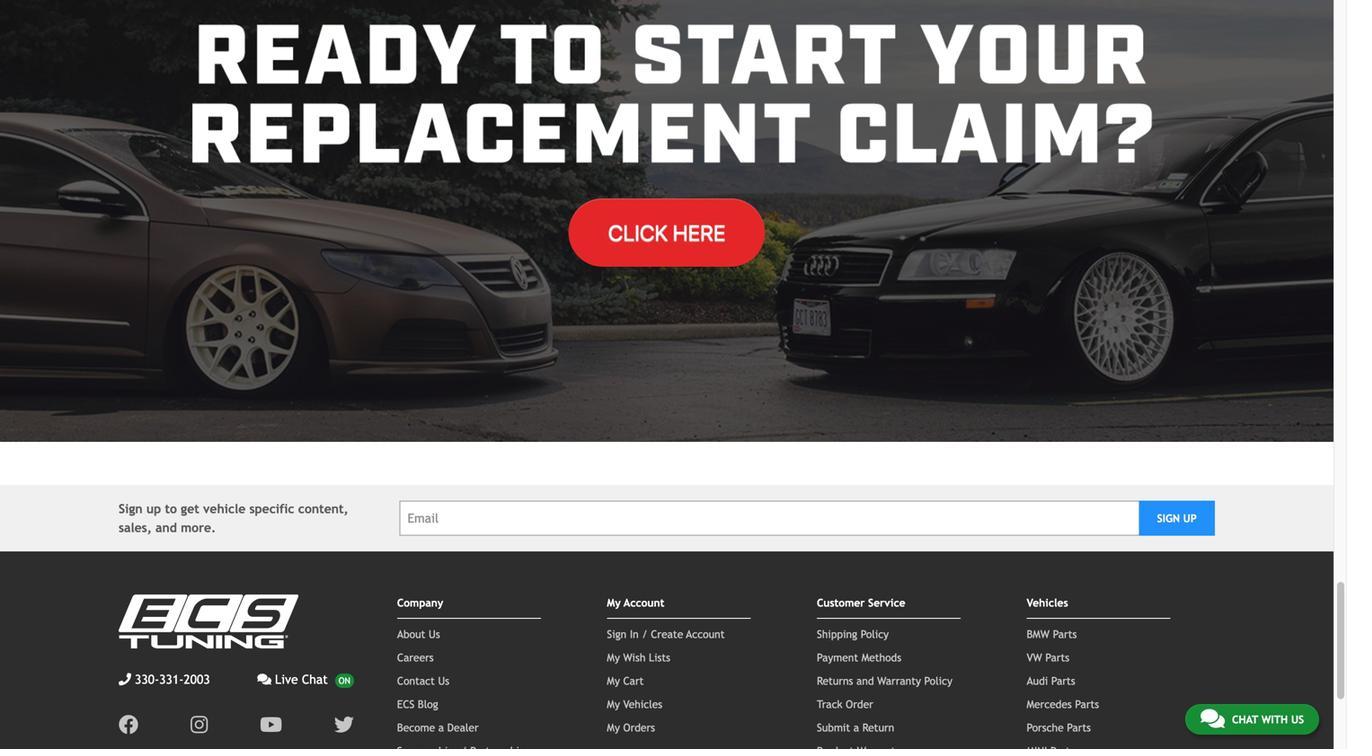 Task type: vqa. For each thing, say whether or not it's contained in the screenshot.
to
yes



Task type: describe. For each thing, give the bounding box(es) containing it.
my for my wish lists
[[607, 652, 620, 664]]

audi parts link
[[1027, 675, 1076, 688]]

1 horizontal spatial account
[[686, 628, 725, 641]]

up for sign up
[[1184, 512, 1197, 525]]

click
[[608, 220, 668, 245]]

warranty
[[878, 675, 921, 688]]

track
[[817, 698, 843, 711]]

1 vertical spatial policy
[[925, 675, 953, 688]]

orders
[[623, 722, 655, 734]]

sign up button
[[1139, 501, 1215, 536]]

blog
[[418, 698, 438, 711]]

mercedes parts link
[[1027, 698, 1100, 711]]

contact us
[[397, 675, 450, 688]]

sign in / create account
[[607, 628, 725, 641]]

contact us link
[[397, 675, 450, 688]]

sign for sign up to get vehicle specific content, sales, and more.
[[119, 502, 143, 516]]

payment
[[817, 652, 859, 664]]

customer
[[817, 597, 865, 609]]

ecs blog link
[[397, 698, 438, 711]]

payment methods
[[817, 652, 902, 664]]

about us link
[[397, 628, 440, 641]]

get
[[181, 502, 199, 516]]

click here button
[[569, 199, 765, 267]]

us inside chat with us link
[[1292, 714, 1304, 726]]

click here
[[608, 220, 726, 245]]

about us
[[397, 628, 440, 641]]

a for submit
[[854, 722, 859, 734]]

my vehicles
[[607, 698, 663, 711]]

my for my orders
[[607, 722, 620, 734]]

vw
[[1027, 652, 1043, 664]]

youtube logo image
[[260, 715, 282, 735]]

comments image
[[257, 674, 272, 686]]

with
[[1262, 714, 1288, 726]]

service
[[868, 597, 906, 609]]

audi parts
[[1027, 675, 1076, 688]]

more.
[[181, 521, 216, 535]]

bmw parts
[[1027, 628, 1077, 641]]

returns and warranty policy link
[[817, 675, 953, 688]]

parts for porsche parts
[[1067, 722, 1091, 734]]

content,
[[298, 502, 349, 516]]

ecs
[[397, 698, 415, 711]]

to
[[165, 502, 177, 516]]

and inside sign up to get vehicle specific content, sales, and more.
[[156, 521, 177, 535]]

track order
[[817, 698, 874, 711]]

instagram logo image
[[191, 715, 208, 735]]

live
[[275, 673, 298, 687]]

my vehicles link
[[607, 698, 663, 711]]

0 horizontal spatial chat
[[302, 673, 328, 687]]

0 horizontal spatial vehicles
[[623, 698, 663, 711]]

phone image
[[119, 674, 131, 686]]

comments image
[[1201, 708, 1225, 730]]

my orders link
[[607, 722, 655, 734]]

2003
[[184, 673, 210, 687]]

lists
[[649, 652, 671, 664]]

audi
[[1027, 675, 1048, 688]]

dealer
[[447, 722, 479, 734]]

sign up to get vehicle specific content, sales, and more.
[[119, 502, 349, 535]]

parts for vw parts
[[1046, 652, 1070, 664]]



Task type: locate. For each thing, give the bounding box(es) containing it.
/
[[642, 628, 648, 641]]

live chat
[[275, 673, 328, 687]]

here
[[673, 220, 726, 245]]

chat left with
[[1232, 714, 1259, 726]]

returns and warranty policy
[[817, 675, 953, 688]]

0 horizontal spatial account
[[624, 597, 665, 609]]

my for my cart
[[607, 675, 620, 688]]

up for sign up to get vehicle specific content, sales, and more.
[[146, 502, 161, 516]]

0 vertical spatial us
[[429, 628, 440, 641]]

1 vertical spatial us
[[438, 675, 450, 688]]

my for my vehicles
[[607, 698, 620, 711]]

my orders
[[607, 722, 655, 734]]

vw parts
[[1027, 652, 1070, 664]]

become a dealer link
[[397, 722, 479, 734]]

2 vertical spatial us
[[1292, 714, 1304, 726]]

0 horizontal spatial sign
[[119, 502, 143, 516]]

sign
[[119, 502, 143, 516], [1157, 512, 1180, 525], [607, 628, 627, 641]]

returns
[[817, 675, 853, 688]]

submit a return link
[[817, 722, 895, 734]]

submit a return
[[817, 722, 895, 734]]

and down "to"
[[156, 521, 177, 535]]

1 my from the top
[[607, 597, 621, 609]]

1 vertical spatial and
[[857, 675, 874, 688]]

my cart
[[607, 675, 644, 688]]

0 horizontal spatial policy
[[861, 628, 889, 641]]

sign inside sign up to get vehicle specific content, sales, and more.
[[119, 502, 143, 516]]

shipping policy
[[817, 628, 889, 641]]

330-
[[135, 673, 159, 687]]

parts right vw
[[1046, 652, 1070, 664]]

2 my from the top
[[607, 652, 620, 664]]

my left orders on the left of page
[[607, 722, 620, 734]]

chat right live at bottom left
[[302, 673, 328, 687]]

my wish lists link
[[607, 652, 671, 664]]

and
[[156, 521, 177, 535], [857, 675, 874, 688]]

parts for audi parts
[[1052, 675, 1076, 688]]

porsche parts
[[1027, 722, 1091, 734]]

become a dealer
[[397, 722, 479, 734]]

330-331-2003 link
[[119, 670, 210, 689]]

shipping policy link
[[817, 628, 889, 641]]

0 horizontal spatial and
[[156, 521, 177, 535]]

live chat link
[[257, 670, 354, 689]]

us right contact
[[438, 675, 450, 688]]

1 horizontal spatial policy
[[925, 675, 953, 688]]

1 horizontal spatial sign
[[607, 628, 627, 641]]

policy up methods
[[861, 628, 889, 641]]

us for contact us
[[438, 675, 450, 688]]

policy
[[861, 628, 889, 641], [925, 675, 953, 688]]

vehicles up 'bmw parts'
[[1027, 597, 1069, 609]]

bmw parts link
[[1027, 628, 1077, 641]]

careers link
[[397, 652, 434, 664]]

chat with us link
[[1186, 705, 1320, 735]]

account right create
[[686, 628, 725, 641]]

a
[[438, 722, 444, 734], [854, 722, 859, 734]]

and up order
[[857, 675, 874, 688]]

1 horizontal spatial up
[[1184, 512, 1197, 525]]

1 a from the left
[[438, 722, 444, 734]]

my for my account
[[607, 597, 621, 609]]

vehicles up orders on the left of page
[[623, 698, 663, 711]]

twitter logo image
[[334, 715, 354, 735]]

chat with us
[[1232, 714, 1304, 726]]

shipping
[[817, 628, 858, 641]]

sign up
[[1157, 512, 1197, 525]]

parts
[[1053, 628, 1077, 641], [1046, 652, 1070, 664], [1052, 675, 1076, 688], [1076, 698, 1100, 711], [1067, 722, 1091, 734]]

331-
[[159, 673, 184, 687]]

vw parts link
[[1027, 652, 1070, 664]]

ecs blog
[[397, 698, 438, 711]]

5 my from the top
[[607, 722, 620, 734]]

porsche parts link
[[1027, 722, 1091, 734]]

sales,
[[119, 521, 152, 535]]

0 vertical spatial vehicles
[[1027, 597, 1069, 609]]

2 a from the left
[[854, 722, 859, 734]]

submit
[[817, 722, 851, 734]]

a for become
[[438, 722, 444, 734]]

my cart link
[[607, 675, 644, 688]]

create
[[651, 628, 683, 641]]

specific
[[249, 502, 294, 516]]

become
[[397, 722, 435, 734]]

2 horizontal spatial sign
[[1157, 512, 1180, 525]]

1 vertical spatial chat
[[1232, 714, 1259, 726]]

contact
[[397, 675, 435, 688]]

parts up mercedes parts link
[[1052, 675, 1076, 688]]

0 vertical spatial account
[[624, 597, 665, 609]]

a left 'return'
[[854, 722, 859, 734]]

company
[[397, 597, 443, 609]]

us for about us
[[429, 628, 440, 641]]

1 horizontal spatial vehicles
[[1027, 597, 1069, 609]]

my account
[[607, 597, 665, 609]]

my
[[607, 597, 621, 609], [607, 652, 620, 664], [607, 675, 620, 688], [607, 698, 620, 711], [607, 722, 620, 734]]

return
[[863, 722, 895, 734]]

parts right bmw
[[1053, 628, 1077, 641]]

parts up porsche parts link
[[1076, 698, 1100, 711]]

payment methods link
[[817, 652, 902, 664]]

0 vertical spatial and
[[156, 521, 177, 535]]

track order link
[[817, 698, 874, 711]]

wish
[[623, 652, 646, 664]]

my left wish
[[607, 652, 620, 664]]

us right about
[[429, 628, 440, 641]]

up inside sign up to get vehicle specific content, sales, and more.
[[146, 502, 161, 516]]

account
[[624, 597, 665, 609], [686, 628, 725, 641]]

0 vertical spatial policy
[[861, 628, 889, 641]]

account up /
[[624, 597, 665, 609]]

claim image
[[0, 0, 1334, 442]]

careers
[[397, 652, 434, 664]]

a left dealer
[[438, 722, 444, 734]]

my down my cart
[[607, 698, 620, 711]]

4 my from the top
[[607, 698, 620, 711]]

1 horizontal spatial chat
[[1232, 714, 1259, 726]]

porsche
[[1027, 722, 1064, 734]]

up
[[146, 502, 161, 516], [1184, 512, 1197, 525]]

parts for mercedes parts
[[1076, 698, 1100, 711]]

1 vertical spatial account
[[686, 628, 725, 641]]

3 my from the top
[[607, 675, 620, 688]]

Email email field
[[400, 501, 1140, 536]]

ecs tuning image
[[119, 595, 298, 649]]

sign inside button
[[1157, 512, 1180, 525]]

chat
[[302, 673, 328, 687], [1232, 714, 1259, 726]]

0 horizontal spatial a
[[438, 722, 444, 734]]

facebook logo image
[[119, 715, 138, 735]]

up inside button
[[1184, 512, 1197, 525]]

order
[[846, 698, 874, 711]]

0 horizontal spatial up
[[146, 502, 161, 516]]

sign in / create account link
[[607, 628, 725, 641]]

1 vertical spatial vehicles
[[623, 698, 663, 711]]

1 horizontal spatial a
[[854, 722, 859, 734]]

cart
[[623, 675, 644, 688]]

my left cart
[[607, 675, 620, 688]]

mercedes parts
[[1027, 698, 1100, 711]]

my wish lists
[[607, 652, 671, 664]]

sign for sign up
[[1157, 512, 1180, 525]]

vehicle
[[203, 502, 246, 516]]

parts down mercedes parts link
[[1067, 722, 1091, 734]]

us right with
[[1292, 714, 1304, 726]]

parts for bmw parts
[[1053, 628, 1077, 641]]

bmw
[[1027, 628, 1050, 641]]

mercedes
[[1027, 698, 1072, 711]]

my up my wish lists link
[[607, 597, 621, 609]]

1 horizontal spatial and
[[857, 675, 874, 688]]

policy right warranty
[[925, 675, 953, 688]]

methods
[[862, 652, 902, 664]]

0 vertical spatial chat
[[302, 673, 328, 687]]

customer service
[[817, 597, 906, 609]]

us
[[429, 628, 440, 641], [438, 675, 450, 688], [1292, 714, 1304, 726]]

330-331-2003
[[135, 673, 210, 687]]

in
[[630, 628, 639, 641]]

sign for sign in / create account
[[607, 628, 627, 641]]

about
[[397, 628, 426, 641]]



